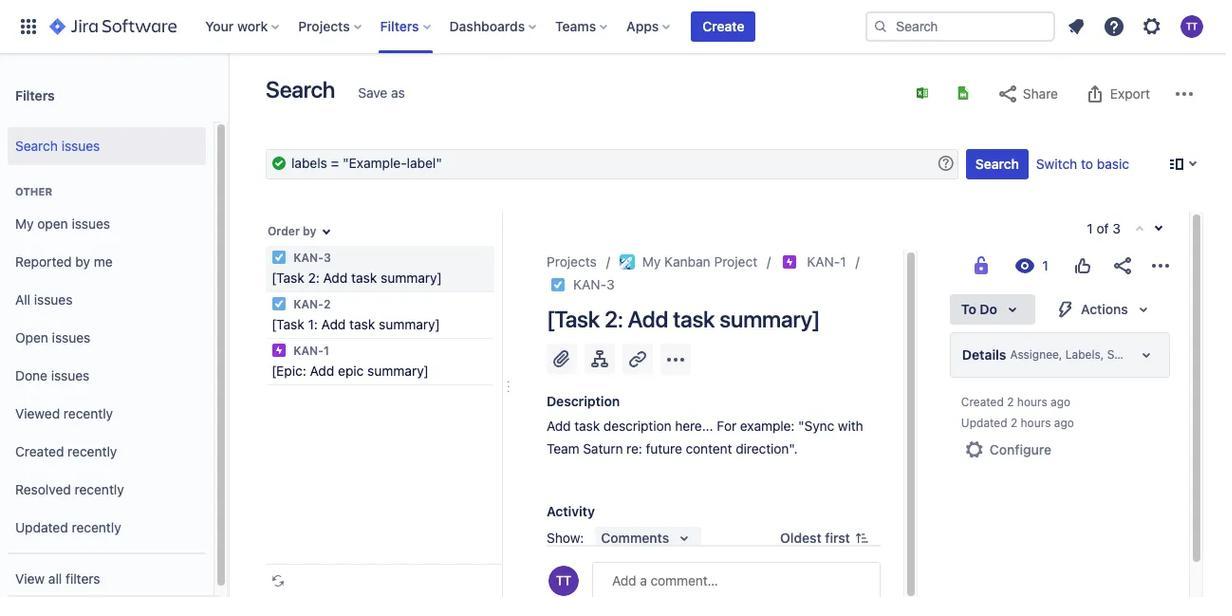 Task type: locate. For each thing, give the bounding box(es) containing it.
recently inside viewed recently link
[[64, 405, 113, 421]]

[task left 1:
[[271, 316, 304, 332]]

0 horizontal spatial epic image
[[271, 343, 287, 358]]

save as button
[[349, 78, 415, 108]]

1 horizontal spatial 1
[[840, 253, 846, 270]]

banner
[[0, 0, 1226, 53]]

recently down created recently 'link'
[[75, 481, 124, 497]]

recently for created recently
[[68, 443, 117, 459]]

0 vertical spatial hours
[[1017, 395, 1048, 409]]

settings image
[[1141, 15, 1164, 38]]

apps
[[627, 18, 659, 34]]

created recently
[[15, 443, 117, 459]]

1 horizontal spatial created
[[961, 395, 1004, 409]]

search for search button
[[976, 156, 1019, 172]]

1 vertical spatial 2
[[1007, 395, 1014, 409]]

updated recently
[[15, 519, 121, 535]]

kan-3 down order by
[[290, 251, 331, 265]]

summary] down project
[[720, 306, 820, 332]]

jira software image
[[49, 15, 177, 38], [49, 15, 177, 38]]

epic image left kan-1 link
[[782, 254, 798, 270]]

add right 1:
[[321, 316, 346, 332]]

do
[[980, 301, 998, 317]]

2
[[324, 297, 331, 311], [1007, 395, 1014, 409], [1011, 416, 1018, 430]]

all issues link
[[8, 281, 206, 319]]

0 horizontal spatial 2:
[[308, 270, 320, 286]]

task
[[351, 270, 377, 286], [673, 306, 715, 332], [349, 316, 375, 332], [575, 418, 600, 434]]

copy link to issue image
[[611, 276, 626, 291]]

kan- right project
[[807, 253, 840, 270]]

1 horizontal spatial epic image
[[782, 254, 798, 270]]

as
[[391, 84, 405, 101]]

add
[[323, 270, 348, 286], [628, 306, 669, 332], [321, 316, 346, 332], [310, 363, 334, 379], [547, 418, 571, 434]]

future
[[646, 440, 682, 457]]

ago down the details element
[[1051, 395, 1071, 409]]

1 horizontal spatial updated
[[961, 416, 1008, 430]]

my left open on the top left of the page
[[15, 215, 34, 231]]

0 vertical spatial 2:
[[308, 270, 320, 286]]

search issues group
[[8, 121, 206, 171]]

kan- down 1:
[[293, 344, 324, 358]]

to do
[[961, 301, 998, 317]]

1 horizontal spatial my
[[642, 253, 661, 270]]

issues for search issues
[[61, 137, 100, 153]]

issues inside group
[[61, 137, 100, 153]]

actions button
[[1043, 294, 1166, 325]]

2 vertical spatial 2
[[1011, 416, 1018, 430]]

0 horizontal spatial [task 2: add task summary]
[[271, 270, 442, 286]]

task image for [task 2: add task summary]
[[271, 250, 287, 265]]

0 horizontal spatial search
[[15, 137, 58, 153]]

1 vertical spatial created
[[15, 443, 64, 459]]

0 horizontal spatial kan-3
[[290, 251, 331, 265]]

1 horizontal spatial 3
[[607, 276, 615, 292]]

my for my kanban project
[[642, 253, 661, 270]]

kan-3 down projects link
[[573, 276, 615, 292]]

projects
[[547, 253, 597, 270]]

search up the other
[[15, 137, 58, 153]]

search inside button
[[976, 156, 1019, 172]]

reported by me link
[[8, 243, 206, 281]]

done issues link
[[8, 357, 206, 395]]

1
[[1087, 220, 1093, 236], [840, 253, 846, 270], [324, 344, 329, 358]]

Search field
[[866, 11, 1056, 42]]

0 vertical spatial 1
[[1087, 220, 1093, 236]]

for
[[717, 418, 737, 434]]

task image
[[271, 250, 287, 265], [271, 296, 287, 311]]

task up epic
[[349, 316, 375, 332]]

0 vertical spatial task image
[[271, 250, 287, 265]]

content
[[686, 440, 732, 457]]

1 vertical spatial hours
[[1021, 416, 1051, 430]]

order by
[[268, 224, 316, 238]]

order
[[268, 224, 300, 238]]

me
[[94, 253, 113, 269]]

2: up kan-2
[[308, 270, 320, 286]]

my right my kanban project 'image'
[[642, 253, 661, 270]]

[epic:
[[271, 363, 306, 379]]

kan- down order by
[[293, 251, 324, 265]]

recently down viewed recently link
[[68, 443, 117, 459]]

create
[[703, 18, 745, 34]]

created recently link
[[8, 433, 206, 471]]

epic image
[[782, 254, 798, 270], [271, 343, 287, 358]]

my inside 'link'
[[15, 215, 34, 231]]

all issues
[[15, 291, 73, 307]]

details element
[[950, 332, 1170, 378]]

resolved recently link
[[8, 471, 206, 509]]

teams
[[555, 18, 596, 34]]

1 vertical spatial kan-3
[[573, 276, 615, 292]]

created for created 2 hours ago updated 2 hours ago
[[961, 395, 1004, 409]]

next issue 'kan-2' ( type 'j' ) image
[[1151, 221, 1167, 236]]

configure link
[[952, 435, 1063, 465]]

search for search issues
[[15, 137, 58, 153]]

recently for viewed recently
[[64, 405, 113, 421]]

by
[[303, 224, 316, 238], [75, 253, 90, 269]]

to do button
[[950, 294, 1036, 325]]

0 vertical spatial 2
[[324, 297, 331, 311]]

by left 'me'
[[75, 253, 90, 269]]

0 vertical spatial kan-1
[[807, 253, 846, 270]]

1 vertical spatial my
[[642, 253, 661, 270]]

updated down 'resolved'
[[15, 519, 68, 535]]

recently inside resolved recently 'link'
[[75, 481, 124, 497]]

1 vertical spatial task image
[[271, 296, 287, 311]]

viewed
[[15, 405, 60, 421]]

"sync
[[798, 418, 835, 434]]

2 task image from the top
[[271, 296, 287, 311]]

[task 2: add task summary] up [task 1: add task summary]
[[271, 270, 442, 286]]

other
[[15, 185, 52, 197]]

kan-1 right project
[[807, 253, 846, 270]]

kan-1 down 1:
[[290, 344, 329, 358]]

search left save
[[266, 76, 335, 103]]

open
[[37, 215, 68, 231]]

1 task image from the top
[[271, 250, 287, 265]]

[task 2: add task summary]
[[271, 270, 442, 286], [547, 306, 820, 332]]

recently inside created recently 'link'
[[68, 443, 117, 459]]

order by link
[[266, 219, 318, 242]]

issues inside 'link'
[[72, 215, 110, 231]]

0 horizontal spatial created
[[15, 443, 64, 459]]

[task
[[271, 270, 304, 286], [547, 306, 600, 332], [271, 316, 304, 332]]

0 horizontal spatial by
[[75, 253, 90, 269]]

my kanban project image
[[620, 254, 635, 270]]

2 horizontal spatial search
[[976, 156, 1019, 172]]

save as
[[358, 84, 405, 101]]

0 vertical spatial created
[[961, 395, 1004, 409]]

hours
[[1017, 395, 1048, 409], [1021, 416, 1051, 430]]

created
[[961, 395, 1004, 409], [15, 443, 64, 459]]

all
[[15, 291, 30, 307]]

1 vertical spatial updated
[[15, 519, 68, 535]]

save
[[358, 84, 388, 101]]

1 vertical spatial search
[[15, 137, 58, 153]]

add up link issues, web pages, and more image
[[628, 306, 669, 332]]

open issues
[[15, 329, 90, 345]]

kan-1
[[807, 253, 846, 270], [290, 344, 329, 358]]

recently down done issues link
[[64, 405, 113, 421]]

0 vertical spatial my
[[15, 215, 34, 231]]

kan- up 1:
[[293, 297, 324, 311]]

summary]
[[381, 270, 442, 286], [720, 306, 820, 332], [379, 316, 440, 332], [367, 363, 429, 379]]

created inside created 2 hours ago updated 2 hours ago
[[961, 395, 1004, 409]]

2 for kan-
[[324, 297, 331, 311]]

my
[[15, 215, 34, 231], [642, 253, 661, 270]]

[task 1: add task summary]
[[271, 316, 440, 332]]

epic image up [epic: in the bottom of the page
[[271, 343, 287, 358]]

by right the order
[[303, 224, 316, 238]]

1 horizontal spatial search
[[266, 76, 335, 103]]

1 horizontal spatial [task 2: add task summary]
[[547, 306, 820, 332]]

0 vertical spatial by
[[303, 224, 316, 238]]

reported by me
[[15, 253, 113, 269]]

vote options: no one has voted for this issue yet. image
[[1072, 254, 1094, 277]]

1 vertical spatial [task 2: add task summary]
[[547, 306, 820, 332]]

task image left kan-2
[[271, 296, 287, 311]]

kan-3
[[290, 251, 331, 265], [573, 276, 615, 292]]

2 up configure link on the right bottom
[[1007, 395, 1014, 409]]

[task up kan-2
[[271, 270, 304, 286]]

add up kan-2
[[323, 270, 348, 286]]

search inside group
[[15, 137, 58, 153]]

1 vertical spatial kan-1
[[290, 344, 329, 358]]

task image down the order
[[271, 250, 287, 265]]

apps button
[[621, 11, 678, 42]]

updated up configure link on the right bottom
[[961, 416, 1008, 430]]

add up team
[[547, 418, 571, 434]]

actions image
[[1149, 254, 1172, 277]]

1 horizontal spatial by
[[303, 224, 316, 238]]

task up add app 'image'
[[673, 306, 715, 332]]

recently down resolved recently 'link'
[[72, 519, 121, 535]]

created down details
[[961, 395, 1004, 409]]

created inside 'link'
[[15, 443, 64, 459]]

1 vertical spatial 2:
[[605, 306, 623, 332]]

[task down the kan-3 link
[[547, 306, 600, 332]]

updated inside updated recently link
[[15, 519, 68, 535]]

open
[[15, 329, 48, 345]]

updated
[[961, 416, 1008, 430], [15, 519, 68, 535]]

0 horizontal spatial my
[[15, 215, 34, 231]]

2 horizontal spatial 1
[[1087, 220, 1093, 236]]

3
[[1113, 220, 1121, 236], [324, 251, 331, 265], [607, 276, 615, 292]]

search left switch
[[976, 156, 1019, 172]]

recently inside updated recently link
[[72, 519, 121, 535]]

0 horizontal spatial updated
[[15, 519, 68, 535]]

add left epic
[[310, 363, 334, 379]]

updated recently link
[[8, 509, 206, 547]]

0 horizontal spatial 3
[[324, 251, 331, 265]]

2 vertical spatial search
[[976, 156, 1019, 172]]

0 vertical spatial updated
[[961, 416, 1008, 430]]

add a child issue image
[[588, 347, 611, 370]]

2 up configure
[[1011, 416, 1018, 430]]

done
[[15, 367, 47, 383]]

0 vertical spatial kan-3
[[290, 251, 331, 265]]

0 vertical spatial 3
[[1113, 220, 1121, 236]]

projects link
[[547, 251, 597, 273]]

description
[[604, 418, 672, 434]]

issues
[[61, 137, 100, 153], [72, 215, 110, 231], [34, 291, 73, 307], [52, 329, 90, 345], [51, 367, 90, 383]]

2 vertical spatial 1
[[324, 344, 329, 358]]

None text field
[[266, 149, 958, 179]]

actions
[[1081, 301, 1128, 317]]

created for created recently
[[15, 443, 64, 459]]

profile image of terry turtle image
[[549, 566, 579, 596]]

1 vertical spatial by
[[75, 253, 90, 269]]

ago up configure link on the right bottom
[[1054, 416, 1074, 430]]

2 up [task 1: add task summary]
[[324, 297, 331, 311]]

0 horizontal spatial 1
[[324, 344, 329, 358]]

team
[[547, 440, 580, 457]]

link issues, web pages, and more image
[[626, 347, 649, 370]]

1 horizontal spatial 2:
[[605, 306, 623, 332]]

not available - this is the first issue image
[[1132, 222, 1148, 237]]

kan- for [task 1: add task summary]
[[293, 297, 324, 311]]

2: down "copy link to issue" image
[[605, 306, 623, 332]]

0 vertical spatial ago
[[1051, 395, 1071, 409]]

by inside "other" group
[[75, 253, 90, 269]]

of
[[1097, 220, 1109, 236]]

1 vertical spatial 3
[[324, 251, 331, 265]]

created down viewed at bottom
[[15, 443, 64, 459]]

[task 2: add task summary] up add app 'image'
[[547, 306, 820, 332]]

to
[[961, 301, 977, 317]]

resolved recently
[[15, 481, 124, 497]]

recently for updated recently
[[72, 519, 121, 535]]

task down description
[[575, 418, 600, 434]]

newest first image
[[854, 531, 869, 546]]

direction".
[[736, 440, 798, 457]]

[task for kan-3
[[271, 270, 304, 286]]

1 vertical spatial ago
[[1054, 416, 1074, 430]]

view all filters
[[15, 570, 100, 586]]



Task type: vqa. For each thing, say whether or not it's contained in the screenshot.
as
yes



Task type: describe. For each thing, give the bounding box(es) containing it.
description
[[547, 393, 620, 409]]

summary] right epic
[[367, 363, 429, 379]]

recently for resolved recently
[[75, 481, 124, 497]]

banner containing teams
[[0, 0, 1226, 53]]

search issues link
[[8, 127, 206, 165]]

export button
[[1075, 79, 1160, 109]]

viewed recently
[[15, 405, 113, 421]]

open issues link
[[8, 319, 206, 357]]

1 of 3
[[1087, 220, 1121, 236]]

filters
[[66, 570, 100, 586]]

example:
[[740, 418, 795, 434]]

comments
[[601, 530, 669, 546]]

comments button
[[596, 527, 702, 550]]

re:
[[627, 440, 642, 457]]

my open issues
[[15, 215, 110, 231]]

task image for [task 1: add task summary]
[[271, 296, 287, 311]]

resolved
[[15, 481, 71, 497]]

0 vertical spatial epic image
[[782, 254, 798, 270]]

to
[[1081, 156, 1093, 172]]

by for reported
[[75, 253, 90, 269]]

show:
[[547, 530, 584, 546]]

filters
[[15, 87, 55, 103]]

primary element
[[11, 0, 866, 53]]

reported
[[15, 253, 72, 269]]

all
[[48, 570, 62, 586]]

share image
[[1112, 254, 1134, 277]]

1 horizontal spatial kan-3
[[573, 276, 615, 292]]

search image
[[873, 19, 888, 34]]

kan- left "copy link to issue" image
[[573, 276, 607, 292]]

[task for kan-2
[[271, 316, 304, 332]]

1 horizontal spatial kan-1
[[807, 253, 846, 270]]

first
[[825, 530, 850, 546]]

my kanban project link
[[620, 251, 758, 273]]

open in microsoft excel image
[[915, 85, 930, 101]]

attach image
[[551, 347, 573, 370]]

updated inside created 2 hours ago updated 2 hours ago
[[961, 416, 1008, 430]]

1 vertical spatial epic image
[[271, 343, 287, 358]]

description add task description here... for example: "sync with team saturn re: future content direction".
[[547, 393, 867, 457]]

notifications image
[[1065, 15, 1088, 38]]

view
[[15, 570, 45, 586]]

details
[[962, 346, 1007, 363]]

oldest
[[780, 530, 822, 546]]

open in google sheets image
[[956, 85, 971, 101]]

[epic: add epic summary]
[[271, 363, 429, 379]]

done issues
[[15, 367, 90, 383]]

kan-1 link
[[807, 251, 846, 273]]

share link
[[987, 79, 1068, 109]]

issues for open issues
[[52, 329, 90, 345]]

issues for all issues
[[34, 291, 73, 307]]

task inside description add task description here... for example: "sync with team saturn re: future content direction".
[[575, 418, 600, 434]]

switch
[[1036, 156, 1078, 172]]

by for order
[[303, 224, 316, 238]]

switch to basic
[[1036, 156, 1130, 172]]

configure
[[990, 441, 1052, 458]]

activity
[[547, 503, 595, 519]]

1 vertical spatial 1
[[840, 253, 846, 270]]

oldest first
[[780, 530, 850, 546]]

teams button
[[550, 11, 615, 42]]

kan- for [task 2: add task summary]
[[293, 251, 324, 265]]

export
[[1110, 85, 1150, 102]]

with
[[838, 418, 863, 434]]

issues for done issues
[[51, 367, 90, 383]]

created 2 hours ago updated 2 hours ago
[[961, 395, 1074, 430]]

summary] up [task 1: add task summary]
[[381, 270, 442, 286]]

share
[[1023, 85, 1058, 102]]

my for my open issues
[[15, 215, 34, 231]]

2 vertical spatial 3
[[607, 276, 615, 292]]

2 for created
[[1007, 395, 1014, 409]]

saturn
[[583, 440, 623, 457]]

here...
[[675, 418, 713, 434]]

kan-3 link
[[573, 273, 615, 296]]

search button
[[966, 149, 1029, 179]]

kan-2
[[290, 297, 331, 311]]

epic
[[338, 363, 364, 379]]

create button
[[691, 11, 756, 42]]

my open issues link
[[8, 205, 206, 243]]

kanban
[[665, 253, 711, 270]]

1:
[[308, 316, 318, 332]]

0 vertical spatial search
[[266, 76, 335, 103]]

search issues
[[15, 137, 100, 153]]

task up [task 1: add task summary]
[[351, 270, 377, 286]]

0 horizontal spatial kan-1
[[290, 344, 329, 358]]

help image
[[1103, 15, 1126, 38]]

your profile and settings image
[[1181, 15, 1204, 38]]

add app image
[[664, 348, 687, 371]]

viewed recently link
[[8, 395, 206, 433]]

kan- for [epic: add epic summary]
[[293, 344, 324, 358]]

oldest first button
[[769, 527, 881, 550]]

0 vertical spatial [task 2: add task summary]
[[271, 270, 442, 286]]

add inside description add task description here... for example: "sync with team saturn re: future content direction".
[[547, 418, 571, 434]]

other group
[[8, 165, 206, 552]]

my kanban project
[[642, 253, 758, 270]]

view all filters link
[[8, 560, 206, 597]]

2 horizontal spatial 3
[[1113, 220, 1121, 236]]

Add a comment… field
[[592, 562, 881, 597]]

basic
[[1097, 156, 1130, 172]]

project
[[714, 253, 758, 270]]

switch to basic link
[[1036, 156, 1130, 172]]

summary] up [epic: add epic summary]
[[379, 316, 440, 332]]



